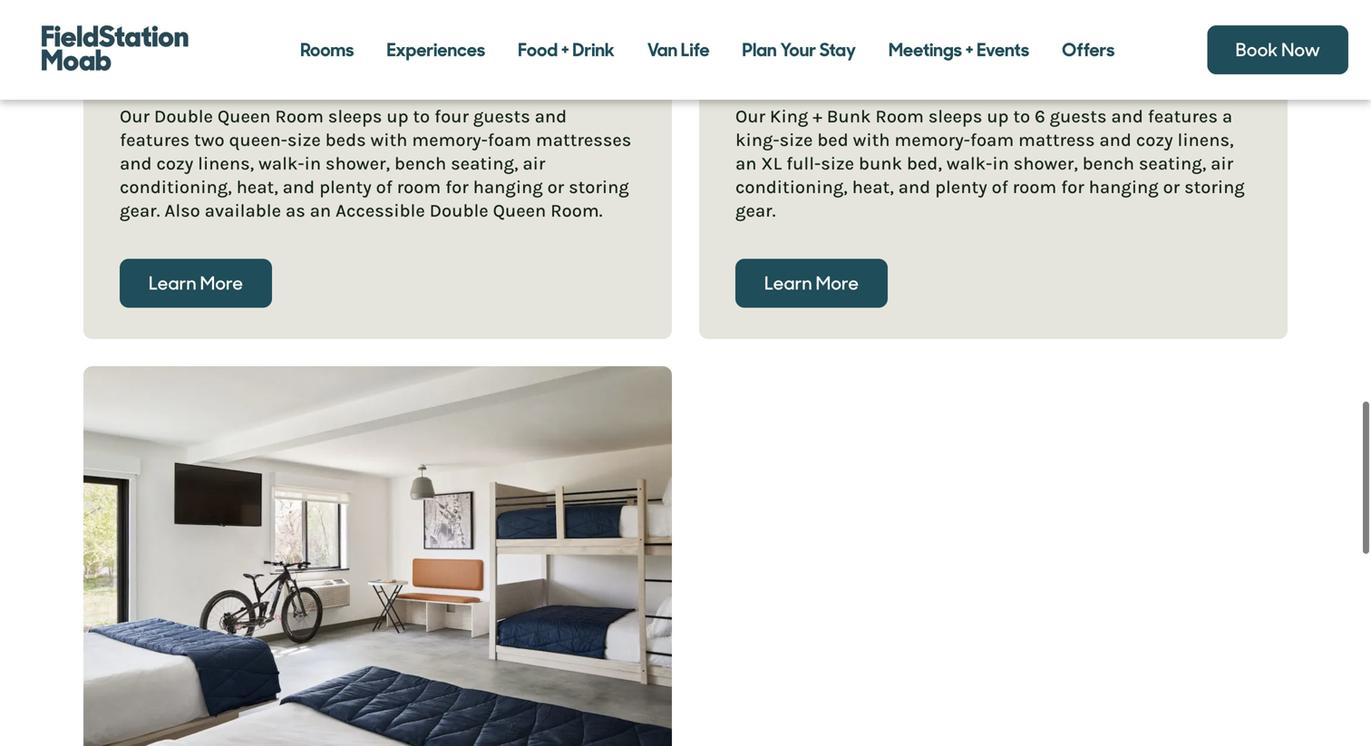 Task type: describe. For each thing, give the bounding box(es) containing it.
room inside king bunk rooms our king + bunk room sleeps up to 6 guests and features a king-size bed with memory-foam mattress and cozy linens, an xl full-size bunk bed, walk-in shower, bench seating, air conditioning, heat, and plenty of room for hanging or storing gear.
[[1013, 176, 1057, 198]]

meetings + events
[[889, 38, 1030, 62]]

seating, inside king bunk rooms our king + bunk room sleeps up to 6 guests and features a king-size bed with memory-foam mattress and cozy linens, an xl full-size bunk bed, walk-in shower, bench seating, air conditioning, heat, and plenty of room for hanging or storing gear.
[[1139, 153, 1206, 174]]

now
[[1282, 38, 1320, 62]]

cozy inside double queen rooms our double queen room sleeps up to four guests and features two queen-size beds with memory-foam mattresses and cozy linens, walk-in shower, bench seating, air conditioning, heat, and plenty of room for hanging or storing gear. also available as an accessible double queen room.
[[156, 153, 193, 174]]

shower, inside king bunk rooms our king + bunk room sleeps up to 6 guests and features a king-size bed with memory-foam mattress and cozy linens, an xl full-size bunk bed, walk-in shower, bench seating, air conditioning, heat, and plenty of room for hanging or storing gear.
[[1014, 153, 1078, 174]]

bed,
[[907, 153, 942, 174]]

full-
[[786, 153, 821, 174]]

1 horizontal spatial size
[[780, 129, 813, 150]]

+ inside king bunk rooms our king + bunk room sleeps up to 6 guests and features a king-size bed with memory-foam mattress and cozy linens, an xl full-size bunk bed, walk-in shower, bench seating, air conditioning, heat, and plenty of room for hanging or storing gear.
[[813, 106, 822, 127]]

up inside double queen rooms our double queen room sleeps up to four guests and features two queen-size beds with memory-foam mattresses and cozy linens, walk-in shower, bench seating, air conditioning, heat, and plenty of room for hanging or storing gear. also available as an accessible double queen room.
[[387, 106, 409, 127]]

double queen bunk room at field station moab image
[[83, 366, 672, 746]]

experiences link
[[370, 23, 502, 77]]

shower, inside double queen rooms our double queen room sleeps up to four guests and features two queen-size beds with memory-foam mattresses and cozy linens, walk-in shower, bench seating, air conditioning, heat, and plenty of room for hanging or storing gear. also available as an accessible double queen room.
[[326, 153, 390, 174]]

2 vertical spatial double
[[430, 200, 489, 221]]

our for double
[[120, 106, 150, 127]]

memory- inside double queen rooms our double queen room sleeps up to four guests and features two queen-size beds with memory-foam mattresses and cozy linens, walk-in shower, bench seating, air conditioning, heat, and plenty of room for hanging or storing gear. also available as an accessible double queen room.
[[412, 129, 488, 150]]

for inside king bunk rooms our king + bunk room sleeps up to 6 guests and features a king-size bed with memory-foam mattress and cozy linens, an xl full-size bunk bed, walk-in shower, bench seating, air conditioning, heat, and plenty of room for hanging or storing gear.
[[1061, 176, 1084, 198]]

king-
[[735, 129, 780, 150]]

available
[[205, 200, 281, 221]]

with inside king bunk rooms our king + bunk room sleeps up to 6 guests and features a king-size bed with memory-foam mattress and cozy linens, an xl full-size bunk bed, walk-in shower, bench seating, air conditioning, heat, and plenty of room for hanging or storing gear.
[[853, 129, 890, 150]]

king room at field station moab image
[[699, 0, 1288, 32]]

bed
[[817, 129, 849, 150]]

walk- inside double queen rooms our double queen room sleeps up to four guests and features two queen-size beds with memory-foam mattresses and cozy linens, walk-in shower, bench seating, air conditioning, heat, and plenty of room for hanging or storing gear. also available as an accessible double queen room.
[[258, 153, 304, 174]]

two
[[194, 129, 225, 150]]

heat, inside king bunk rooms our king + bunk room sleeps up to 6 guests and features a king-size bed with memory-foam mattress and cozy linens, an xl full-size bunk bed, walk-in shower, bench seating, air conditioning, heat, and plenty of room for hanging or storing gear.
[[852, 176, 894, 198]]

learn more link for double
[[122, 261, 270, 306]]

conditioning, inside king bunk rooms our king + bunk room sleeps up to 6 guests and features a king-size bed with memory-foam mattress and cozy linens, an xl full-size bunk bed, walk-in shower, bench seating, air conditioning, heat, and plenty of room for hanging or storing gear.
[[735, 176, 848, 198]]

van life link
[[631, 23, 726, 77]]

0 vertical spatial bunk
[[808, 54, 882, 97]]

1 vertical spatial double
[[154, 106, 213, 127]]

sleeps inside double queen rooms our double queen room sleeps up to four guests and features two queen-size beds with memory-foam mattresses and cozy linens, walk-in shower, bench seating, air conditioning, heat, and plenty of room for hanging or storing gear. also available as an accessible double queen room.
[[328, 106, 382, 127]]

guests inside king bunk rooms our king + bunk room sleeps up to 6 guests and features a king-size bed with memory-foam mattress and cozy linens, an xl full-size bunk bed, walk-in shower, bench seating, air conditioning, heat, and plenty of room for hanging or storing gear.
[[1050, 106, 1107, 127]]

room inside double queen rooms our double queen room sleeps up to four guests and features two queen-size beds with memory-foam mattresses and cozy linens, walk-in shower, bench seating, air conditioning, heat, and plenty of room for hanging or storing gear. also available as an accessible double queen room.
[[275, 106, 324, 127]]

linens, inside double queen rooms our double queen room sleeps up to four guests and features two queen-size beds with memory-foam mattresses and cozy linens, walk-in shower, bench seating, air conditioning, heat, and plenty of room for hanging or storing gear. also available as an accessible double queen room.
[[198, 153, 254, 174]]

offers link
[[1046, 23, 1131, 77]]

double queen rooms our double queen room sleeps up to four guests and features two queen-size beds with memory-foam mattresses and cozy linens, walk-in shower, bench seating, air conditioning, heat, and plenty of room for hanging or storing gear. also available as an accessible double queen room.
[[120, 54, 631, 221]]

1 vertical spatial bunk
[[827, 106, 871, 127]]

meetings + events link
[[872, 23, 1046, 77]]

bench inside double queen rooms our double queen room sleeps up to four guests and features two queen-size beds with memory-foam mattresses and cozy linens, walk-in shower, bench seating, air conditioning, heat, and plenty of room for hanging or storing gear. also available as an accessible double queen room.
[[394, 153, 446, 174]]

plenty inside double queen rooms our double queen room sleeps up to four guests and features two queen-size beds with memory-foam mattresses and cozy linens, walk-in shower, bench seating, air conditioning, heat, and plenty of room for hanging or storing gear. also available as an accessible double queen room.
[[319, 176, 372, 198]]

rooms inside "link"
[[300, 38, 354, 62]]

double room image
[[83, 0, 672, 32]]

book now link
[[1208, 25, 1349, 74]]

+ for drink
[[561, 38, 569, 62]]

hanging inside double queen rooms our double queen room sleeps up to four guests and features two queen-size beds with memory-foam mattresses and cozy linens, walk-in shower, bench seating, air conditioning, heat, and plenty of room for hanging or storing gear. also available as an accessible double queen room.
[[473, 176, 543, 198]]

to inside double queen rooms our double queen room sleeps up to four guests and features two queen-size beds with memory-foam mattresses and cozy linens, walk-in shower, bench seating, air conditioning, heat, and plenty of room for hanging or storing gear. also available as an accessible double queen room.
[[413, 106, 430, 127]]

6
[[1035, 106, 1045, 127]]

learn more for double
[[149, 272, 243, 295]]

as
[[286, 200, 305, 221]]

0 vertical spatial double
[[120, 54, 225, 97]]

heat, inside double queen rooms our double queen room sleeps up to four guests and features two queen-size beds with memory-foam mattresses and cozy linens, walk-in shower, bench seating, air conditioning, heat, and plenty of room for hanging or storing gear. also available as an accessible double queen room.
[[236, 176, 278, 198]]

gear. inside king bunk rooms our king + bunk room sleeps up to 6 guests and features a king-size bed with memory-foam mattress and cozy linens, an xl full-size bunk bed, walk-in shower, bench seating, air conditioning, heat, and plenty of room for hanging or storing gear.
[[735, 200, 776, 221]]

rooms link
[[284, 23, 370, 77]]

an inside double queen rooms our double queen room sleeps up to four guests and features two queen-size beds with memory-foam mattresses and cozy linens, walk-in shower, bench seating, air conditioning, heat, and plenty of room for hanging or storing gear. also available as an accessible double queen room.
[[310, 200, 331, 221]]

experiences
[[387, 38, 485, 62]]

1 vertical spatial king
[[770, 106, 808, 127]]

or inside king bunk rooms our king + bunk room sleeps up to 6 guests and features a king-size bed with memory-foam mattress and cozy linens, an xl full-size bunk bed, walk-in shower, bench seating, air conditioning, heat, and plenty of room for hanging or storing gear.
[[1163, 176, 1180, 198]]

four
[[434, 106, 469, 127]]

queen-
[[229, 129, 287, 150]]

book now
[[1236, 38, 1320, 62]]

conditioning, inside double queen rooms our double queen room sleeps up to four guests and features two queen-size beds with memory-foam mattresses and cozy linens, walk-in shower, bench seating, air conditioning, heat, and plenty of room for hanging or storing gear. also available as an accessible double queen room.
[[120, 176, 232, 198]]

room.
[[551, 200, 603, 221]]



Task type: locate. For each thing, give the bounding box(es) containing it.
bench
[[394, 153, 446, 174], [1083, 153, 1135, 174]]

mattress
[[1018, 129, 1095, 150]]

1 horizontal spatial hanging
[[1089, 176, 1159, 198]]

1 horizontal spatial or
[[1163, 176, 1180, 198]]

2 or from the left
[[1163, 176, 1180, 198]]

food
[[518, 38, 558, 62]]

1 air from the left
[[523, 153, 545, 174]]

with right beds
[[370, 129, 408, 150]]

bench inside king bunk rooms our king + bunk room sleeps up to 6 guests and features a king-size bed with memory-foam mattress and cozy linens, an xl full-size bunk bed, walk-in shower, bench seating, air conditioning, heat, and plenty of room for hanging or storing gear.
[[1083, 153, 1135, 174]]

our inside king bunk rooms our king + bunk room sleeps up to 6 guests and features a king-size bed with memory-foam mattress and cozy linens, an xl full-size bunk bed, walk-in shower, bench seating, air conditioning, heat, and plenty of room for hanging or storing gear.
[[735, 106, 765, 127]]

foam left mattresses
[[488, 129, 531, 150]]

1 horizontal spatial cozy
[[1136, 129, 1173, 150]]

features
[[1148, 106, 1218, 127], [120, 129, 190, 150]]

0 vertical spatial king
[[735, 54, 801, 97]]

in inside double queen rooms our double queen room sleeps up to four guests and features two queen-size beds with memory-foam mattresses and cozy linens, walk-in shower, bench seating, air conditioning, heat, and plenty of room for hanging or storing gear. also available as an accessible double queen room.
[[304, 153, 321, 174]]

1 with from the left
[[370, 129, 408, 150]]

0 horizontal spatial plenty
[[319, 176, 372, 198]]

more
[[200, 272, 243, 295], [816, 272, 859, 295]]

conditioning,
[[120, 176, 232, 198], [735, 176, 848, 198]]

features left the two
[[120, 129, 190, 150]]

+
[[561, 38, 569, 62], [966, 38, 974, 62], [813, 106, 822, 127]]

1 horizontal spatial for
[[1061, 176, 1084, 198]]

gear. left also
[[120, 200, 160, 221]]

or
[[547, 176, 564, 198], [1163, 176, 1180, 198]]

0 horizontal spatial in
[[304, 153, 321, 174]]

foam
[[488, 129, 531, 150], [970, 129, 1014, 150]]

2 conditioning, from the left
[[735, 176, 848, 198]]

0 horizontal spatial linens,
[[198, 153, 254, 174]]

storing
[[569, 176, 629, 198], [1184, 176, 1245, 198]]

1 horizontal spatial heat,
[[852, 176, 894, 198]]

air
[[523, 153, 545, 174], [1211, 153, 1234, 174]]

+ right food
[[561, 38, 569, 62]]

2 horizontal spatial +
[[966, 38, 974, 62]]

2 of from the left
[[992, 176, 1008, 198]]

walk- right bed,
[[947, 153, 992, 174]]

2 learn more from the left
[[765, 272, 859, 295]]

seating, inside double queen rooms our double queen room sleeps up to four guests and features two queen-size beds with memory-foam mattresses and cozy linens, walk-in shower, bench seating, air conditioning, heat, and plenty of room for hanging or storing gear. also available as an accessible double queen room.
[[451, 153, 518, 174]]

size inside double queen rooms our double queen room sleeps up to four guests and features two queen-size beds with memory-foam mattresses and cozy linens, walk-in shower, bench seating, air conditioning, heat, and plenty of room for hanging or storing gear. also available as an accessible double queen room.
[[287, 129, 321, 150]]

to left four
[[413, 106, 430, 127]]

cozy inside king bunk rooms our king + bunk room sleeps up to 6 guests and features a king-size bed with memory-foam mattress and cozy linens, an xl full-size bunk bed, walk-in shower, bench seating, air conditioning, heat, and plenty of room for hanging or storing gear.
[[1136, 129, 1173, 150]]

storing down a at the top of the page
[[1184, 176, 1245, 198]]

room inside king bunk rooms our king + bunk room sleeps up to 6 guests and features a king-size bed with memory-foam mattress and cozy linens, an xl full-size bunk bed, walk-in shower, bench seating, air conditioning, heat, and plenty of room for hanging or storing gear.
[[875, 106, 924, 127]]

more for bunk
[[816, 272, 859, 295]]

0 horizontal spatial learn more link
[[122, 261, 270, 306]]

plan your stay link
[[726, 23, 872, 77]]

2 bench from the left
[[1083, 153, 1135, 174]]

memory- inside king bunk rooms our king + bunk room sleeps up to 6 guests and features a king-size bed with memory-foam mattress and cozy linens, an xl full-size bunk bed, walk-in shower, bench seating, air conditioning, heat, and plenty of room for hanging or storing gear.
[[895, 129, 970, 150]]

hanging
[[473, 176, 543, 198], [1089, 176, 1159, 198]]

van
[[647, 38, 678, 62]]

rooms for king
[[888, 54, 990, 97]]

room up queen-
[[275, 106, 324, 127]]

0 horizontal spatial gear.
[[120, 200, 160, 221]]

learn for king
[[765, 272, 812, 295]]

2 vertical spatial queen
[[493, 200, 546, 221]]

rooms
[[300, 38, 354, 62], [340, 54, 442, 97], [888, 54, 990, 97]]

offers
[[1062, 38, 1115, 62]]

1 horizontal spatial plenty
[[935, 176, 987, 198]]

1 bench from the left
[[394, 153, 446, 174]]

2 horizontal spatial size
[[821, 153, 854, 174]]

2 with from the left
[[853, 129, 890, 150]]

bunk
[[859, 153, 902, 174]]

storing inside king bunk rooms our king + bunk room sleeps up to 6 guests and features a king-size bed with memory-foam mattress and cozy linens, an xl full-size bunk bed, walk-in shower, bench seating, air conditioning, heat, and plenty of room for hanging or storing gear.
[[1184, 176, 1245, 198]]

2 room from the left
[[1013, 176, 1057, 198]]

1 learn from the left
[[149, 272, 197, 295]]

2 foam from the left
[[970, 129, 1014, 150]]

guests
[[473, 106, 530, 127], [1050, 106, 1107, 127]]

1 horizontal spatial air
[[1211, 153, 1234, 174]]

1 horizontal spatial an
[[735, 153, 757, 174]]

0 horizontal spatial with
[[370, 129, 408, 150]]

linens,
[[1178, 129, 1234, 150], [198, 153, 254, 174]]

1 horizontal spatial +
[[813, 106, 822, 127]]

2 seating, from the left
[[1139, 153, 1206, 174]]

in
[[304, 153, 321, 174], [992, 153, 1009, 174]]

1 more from the left
[[200, 272, 243, 295]]

features inside king bunk rooms our king + bunk room sleeps up to 6 guests and features a king-size bed with memory-foam mattress and cozy linens, an xl full-size bunk bed, walk-in shower, bench seating, air conditioning, heat, and plenty of room for hanging or storing gear.
[[1148, 106, 1218, 127]]

1 memory- from the left
[[412, 129, 488, 150]]

food + drink link
[[502, 23, 631, 77]]

+ for events
[[966, 38, 974, 62]]

drink
[[573, 38, 615, 62]]

size
[[287, 129, 321, 150], [780, 129, 813, 150], [821, 153, 854, 174]]

memory- up bed,
[[895, 129, 970, 150]]

with inside double queen rooms our double queen room sleeps up to four guests and features two queen-size beds with memory-foam mattresses and cozy linens, walk-in shower, bench seating, air conditioning, heat, and plenty of room for hanging or storing gear. also available as an accessible double queen room.
[[370, 129, 408, 150]]

2 plenty from the left
[[935, 176, 987, 198]]

2 hanging from the left
[[1089, 176, 1159, 198]]

0 horizontal spatial hanging
[[473, 176, 543, 198]]

learn more link
[[122, 261, 270, 306], [737, 261, 886, 306]]

1 horizontal spatial gear.
[[735, 200, 776, 221]]

hanging down mattresses
[[473, 176, 543, 198]]

1 conditioning, from the left
[[120, 176, 232, 198]]

storing inside double queen rooms our double queen room sleeps up to four guests and features two queen-size beds with memory-foam mattresses and cozy linens, walk-in shower, bench seating, air conditioning, heat, and plenty of room for hanging or storing gear. also available as an accessible double queen room.
[[569, 176, 629, 198]]

1 horizontal spatial learn more link
[[737, 261, 886, 306]]

an right as
[[310, 200, 331, 221]]

for down mattress on the top right of page
[[1061, 176, 1084, 198]]

for
[[445, 176, 469, 198], [1061, 176, 1084, 198]]

1 horizontal spatial conditioning,
[[735, 176, 848, 198]]

plenty inside king bunk rooms our king + bunk room sleeps up to 6 guests and features a king-size bed with memory-foam mattress and cozy linens, an xl full-size bunk bed, walk-in shower, bench seating, air conditioning, heat, and plenty of room for hanging or storing gear.
[[935, 176, 987, 198]]

size down 'bed'
[[821, 153, 854, 174]]

of inside king bunk rooms our king + bunk room sleeps up to 6 guests and features a king-size bed with memory-foam mattress and cozy linens, an xl full-size bunk bed, walk-in shower, bench seating, air conditioning, heat, and plenty of room for hanging or storing gear.
[[992, 176, 1008, 198]]

a
[[1222, 106, 1233, 127]]

gear.
[[120, 200, 160, 221], [735, 200, 776, 221]]

xl
[[761, 153, 782, 174]]

our for king
[[735, 106, 765, 127]]

to inside king bunk rooms our king + bunk room sleeps up to 6 guests and features a king-size bed with memory-foam mattress and cozy linens, an xl full-size bunk bed, walk-in shower, bench seating, air conditioning, heat, and plenty of room for hanging or storing gear.
[[1013, 106, 1030, 127]]

air down mattresses
[[523, 153, 545, 174]]

our
[[120, 106, 150, 127], [735, 106, 765, 127]]

1 horizontal spatial storing
[[1184, 176, 1245, 198]]

1 room from the left
[[275, 106, 324, 127]]

up left four
[[387, 106, 409, 127]]

book
[[1236, 38, 1278, 62]]

seating,
[[451, 153, 518, 174], [1139, 153, 1206, 174]]

sleeps up bed,
[[928, 106, 982, 127]]

2 sleeps from the left
[[928, 106, 982, 127]]

plenty
[[319, 176, 372, 198], [935, 176, 987, 198]]

1 horizontal spatial bench
[[1083, 153, 1135, 174]]

sleeps
[[328, 106, 382, 127], [928, 106, 982, 127]]

1 room from the left
[[397, 176, 441, 198]]

linens, down a at the top of the page
[[1178, 129, 1234, 150]]

room down mattress on the top right of page
[[1013, 176, 1057, 198]]

1 foam from the left
[[488, 129, 531, 150]]

food + drink
[[518, 38, 615, 62]]

1 horizontal spatial guests
[[1050, 106, 1107, 127]]

1 heat, from the left
[[236, 176, 278, 198]]

foam inside king bunk rooms our king + bunk room sleeps up to 6 guests and features a king-size bed with memory-foam mattress and cozy linens, an xl full-size bunk bed, walk-in shower, bench seating, air conditioning, heat, and plenty of room for hanging or storing gear.
[[970, 129, 1014, 150]]

hanging down mattress on the top right of page
[[1089, 176, 1159, 198]]

van life
[[647, 38, 710, 62]]

to left 6
[[1013, 106, 1030, 127]]

1 horizontal spatial room
[[1013, 176, 1057, 198]]

queen
[[232, 54, 334, 97], [218, 106, 271, 127], [493, 200, 546, 221]]

1 to from the left
[[413, 106, 430, 127]]

bench down four
[[394, 153, 446, 174]]

bench down mattress on the top right of page
[[1083, 153, 1135, 174]]

2 storing from the left
[[1184, 176, 1245, 198]]

hanging inside king bunk rooms our king + bunk room sleeps up to 6 guests and features a king-size bed with memory-foam mattress and cozy linens, an xl full-size bunk bed, walk-in shower, bench seating, air conditioning, heat, and plenty of room for hanging or storing gear.
[[1089, 176, 1159, 198]]

0 horizontal spatial learn more
[[149, 272, 243, 295]]

also
[[165, 200, 200, 221]]

0 horizontal spatial our
[[120, 106, 150, 127]]

king bunk rooms our king + bunk room sleeps up to 6 guests and features a king-size bed with memory-foam mattress and cozy linens, an xl full-size bunk bed, walk-in shower, bench seating, air conditioning, heat, and plenty of room for hanging or storing gear.
[[735, 54, 1245, 221]]

1 up from the left
[[387, 106, 409, 127]]

plenty up accessible
[[319, 176, 372, 198]]

1 vertical spatial linens,
[[198, 153, 254, 174]]

1 vertical spatial features
[[120, 129, 190, 150]]

in inside king bunk rooms our king + bunk room sleeps up to 6 guests and features a king-size bed with memory-foam mattress and cozy linens, an xl full-size bunk bed, walk-in shower, bench seating, air conditioning, heat, and plenty of room for hanging or storing gear.
[[992, 153, 1009, 174]]

0 horizontal spatial to
[[413, 106, 430, 127]]

0 horizontal spatial size
[[287, 129, 321, 150]]

1 horizontal spatial of
[[992, 176, 1008, 198]]

+ left events
[[966, 38, 974, 62]]

life
[[681, 38, 710, 62]]

0 horizontal spatial or
[[547, 176, 564, 198]]

0 horizontal spatial foam
[[488, 129, 531, 150]]

0 vertical spatial an
[[735, 153, 757, 174]]

in right bed,
[[992, 153, 1009, 174]]

0 horizontal spatial cozy
[[156, 153, 193, 174]]

0 horizontal spatial heat,
[[236, 176, 278, 198]]

meetings
[[889, 38, 962, 62]]

1 horizontal spatial up
[[987, 106, 1009, 127]]

1 vertical spatial queen
[[218, 106, 271, 127]]

linens, down the two
[[198, 153, 254, 174]]

events
[[977, 38, 1030, 62]]

of inside double queen rooms our double queen room sleeps up to four guests and features two queen-size beds with memory-foam mattresses and cozy linens, walk-in shower, bench seating, air conditioning, heat, and plenty of room for hanging or storing gear. also available as an accessible double queen room.
[[376, 176, 393, 198]]

double
[[120, 54, 225, 97], [154, 106, 213, 127], [430, 200, 489, 221]]

0 horizontal spatial air
[[523, 153, 545, 174]]

features left a at the top of the page
[[1148, 106, 1218, 127]]

1 vertical spatial an
[[310, 200, 331, 221]]

gear. inside double queen rooms our double queen room sleeps up to four guests and features two queen-size beds with memory-foam mattresses and cozy linens, walk-in shower, bench seating, air conditioning, heat, and plenty of room for hanging or storing gear. also available as an accessible double queen room.
[[120, 200, 160, 221]]

0 vertical spatial linens,
[[1178, 129, 1234, 150]]

up inside king bunk rooms our king + bunk room sleeps up to 6 guests and features a king-size bed with memory-foam mattress and cozy linens, an xl full-size bunk bed, walk-in shower, bench seating, air conditioning, heat, and plenty of room for hanging or storing gear.
[[987, 106, 1009, 127]]

features inside double queen rooms our double queen room sleeps up to four guests and features two queen-size beds with memory-foam mattresses and cozy linens, walk-in shower, bench seating, air conditioning, heat, and plenty of room for hanging or storing gear. also available as an accessible double queen room.
[[120, 129, 190, 150]]

0 horizontal spatial for
[[445, 176, 469, 198]]

room up bunk
[[875, 106, 924, 127]]

with up bunk
[[853, 129, 890, 150]]

more for queen
[[200, 272, 243, 295]]

1 horizontal spatial in
[[992, 153, 1009, 174]]

1 horizontal spatial learn
[[765, 272, 812, 295]]

sleeps inside king bunk rooms our king + bunk room sleeps up to 6 guests and features a king-size bed with memory-foam mattress and cozy linens, an xl full-size bunk bed, walk-in shower, bench seating, air conditioning, heat, and plenty of room for hanging or storing gear.
[[928, 106, 982, 127]]

1 hanging from the left
[[473, 176, 543, 198]]

2 walk- from the left
[[947, 153, 992, 174]]

1 for from the left
[[445, 176, 469, 198]]

walk- inside king bunk rooms our king + bunk room sleeps up to 6 guests and features a king-size bed with memory-foam mattress and cozy linens, an xl full-size bunk bed, walk-in shower, bench seating, air conditioning, heat, and plenty of room for hanging or storing gear.
[[947, 153, 992, 174]]

1 learn more from the left
[[149, 272, 243, 295]]

foam left mattress on the top right of page
[[970, 129, 1014, 150]]

heat,
[[236, 176, 278, 198], [852, 176, 894, 198]]

air inside king bunk rooms our king + bunk room sleeps up to 6 guests and features a king-size bed with memory-foam mattress and cozy linens, an xl full-size bunk bed, walk-in shower, bench seating, air conditioning, heat, and plenty of room for hanging or storing gear.
[[1211, 153, 1234, 174]]

walk-
[[258, 153, 304, 174], [947, 153, 992, 174]]

guests up mattress on the top right of page
[[1050, 106, 1107, 127]]

plan
[[742, 38, 777, 62]]

plenty down bed,
[[935, 176, 987, 198]]

bunk
[[808, 54, 882, 97], [827, 106, 871, 127]]

1 plenty from the left
[[319, 176, 372, 198]]

learn
[[149, 272, 197, 295], [765, 272, 812, 295]]

learn more
[[149, 272, 243, 295], [765, 272, 859, 295]]

1 storing from the left
[[569, 176, 629, 198]]

air down a at the top of the page
[[1211, 153, 1234, 174]]

1 horizontal spatial features
[[1148, 106, 1218, 127]]

1 horizontal spatial memory-
[[895, 129, 970, 150]]

shower, down mattress on the top right of page
[[1014, 153, 1078, 174]]

or inside double queen rooms our double queen room sleeps up to four guests and features two queen-size beds with memory-foam mattresses and cozy linens, walk-in shower, bench seating, air conditioning, heat, and plenty of room for hanging or storing gear. also available as an accessible double queen room.
[[547, 176, 564, 198]]

linens, inside king bunk rooms our king + bunk room sleeps up to 6 guests and features a king-size bed with memory-foam mattress and cozy linens, an xl full-size bunk bed, walk-in shower, bench seating, air conditioning, heat, and plenty of room for hanging or storing gear.
[[1178, 129, 1234, 150]]

1 sleeps from the left
[[328, 106, 382, 127]]

mattresses
[[536, 129, 631, 150]]

an inside king bunk rooms our king + bunk room sleeps up to 6 guests and features a king-size bed with memory-foam mattress and cozy linens, an xl full-size bunk bed, walk-in shower, bench seating, air conditioning, heat, and plenty of room for hanging or storing gear.
[[735, 153, 757, 174]]

beds
[[325, 129, 366, 150]]

memory- down four
[[412, 129, 488, 150]]

0 horizontal spatial up
[[387, 106, 409, 127]]

guests inside double queen rooms our double queen room sleeps up to four guests and features two queen-size beds with memory-foam mattresses and cozy linens, walk-in shower, bench seating, air conditioning, heat, and plenty of room for hanging or storing gear. also available as an accessible double queen room.
[[473, 106, 530, 127]]

1 horizontal spatial linens,
[[1178, 129, 1234, 150]]

storing up room.
[[569, 176, 629, 198]]

0 vertical spatial cozy
[[1136, 129, 1173, 150]]

2 memory- from the left
[[895, 129, 970, 150]]

0 vertical spatial features
[[1148, 106, 1218, 127]]

king
[[735, 54, 801, 97], [770, 106, 808, 127]]

1 horizontal spatial foam
[[970, 129, 1014, 150]]

of
[[376, 176, 393, 198], [992, 176, 1008, 198]]

2 gear. from the left
[[735, 200, 776, 221]]

walk- down queen-
[[258, 153, 304, 174]]

conditioning, up also
[[120, 176, 232, 198]]

0 horizontal spatial conditioning,
[[120, 176, 232, 198]]

2 learn from the left
[[765, 272, 812, 295]]

2 learn more link from the left
[[737, 261, 886, 306]]

2 shower, from the left
[[1014, 153, 1078, 174]]

2 to from the left
[[1013, 106, 1030, 127]]

1 walk- from the left
[[258, 153, 304, 174]]

1 horizontal spatial more
[[816, 272, 859, 295]]

up
[[387, 106, 409, 127], [987, 106, 1009, 127]]

learn more link for king
[[737, 261, 886, 306]]

0 horizontal spatial learn
[[149, 272, 197, 295]]

plan your stay
[[742, 38, 856, 62]]

1 horizontal spatial seating,
[[1139, 153, 1206, 174]]

0 vertical spatial queen
[[232, 54, 334, 97]]

2 up from the left
[[987, 106, 1009, 127]]

2 in from the left
[[992, 153, 1009, 174]]

1 guests from the left
[[473, 106, 530, 127]]

2 our from the left
[[735, 106, 765, 127]]

2 guests from the left
[[1050, 106, 1107, 127]]

1 horizontal spatial walk-
[[947, 153, 992, 174]]

our inside double queen rooms our double queen room sleeps up to four guests and features two queen-size beds with memory-foam mattresses and cozy linens, walk-in shower, bench seating, air conditioning, heat, and plenty of room for hanging or storing gear. also available as an accessible double queen room.
[[120, 106, 150, 127]]

0 horizontal spatial +
[[561, 38, 569, 62]]

1 seating, from the left
[[451, 153, 518, 174]]

1 vertical spatial cozy
[[156, 153, 193, 174]]

0 horizontal spatial an
[[310, 200, 331, 221]]

room
[[275, 106, 324, 127], [875, 106, 924, 127]]

rooms inside double queen rooms our double queen room sleeps up to four guests and features two queen-size beds with memory-foam mattresses and cozy linens, walk-in shower, bench seating, air conditioning, heat, and plenty of room for hanging or storing gear. also available as an accessible double queen room.
[[340, 54, 442, 97]]

shower,
[[326, 153, 390, 174], [1014, 153, 1078, 174]]

sleeps up beds
[[328, 106, 382, 127]]

accessible
[[336, 200, 425, 221]]

memory-
[[412, 129, 488, 150], [895, 129, 970, 150]]

shower, down beds
[[326, 153, 390, 174]]

1 horizontal spatial shower,
[[1014, 153, 1078, 174]]

2 room from the left
[[875, 106, 924, 127]]

2 heat, from the left
[[852, 176, 894, 198]]

0 horizontal spatial storing
[[569, 176, 629, 198]]

size left beds
[[287, 129, 321, 150]]

0 horizontal spatial features
[[120, 129, 190, 150]]

with
[[370, 129, 408, 150], [853, 129, 890, 150]]

gear. down xl
[[735, 200, 776, 221]]

1 our from the left
[[120, 106, 150, 127]]

1 horizontal spatial learn more
[[765, 272, 859, 295]]

an
[[735, 153, 757, 174], [310, 200, 331, 221]]

0 horizontal spatial room
[[275, 106, 324, 127]]

1 horizontal spatial with
[[853, 129, 890, 150]]

0 horizontal spatial memory-
[[412, 129, 488, 150]]

+ up 'bed'
[[813, 106, 822, 127]]

0 horizontal spatial sleeps
[[328, 106, 382, 127]]

1 in from the left
[[304, 153, 321, 174]]

0 horizontal spatial bench
[[394, 153, 446, 174]]

0 horizontal spatial more
[[200, 272, 243, 295]]

0 horizontal spatial shower,
[[326, 153, 390, 174]]

an left xl
[[735, 153, 757, 174]]

1 horizontal spatial room
[[875, 106, 924, 127]]

foam inside double queen rooms our double queen room sleeps up to four guests and features two queen-size beds with memory-foam mattresses and cozy linens, walk-in shower, bench seating, air conditioning, heat, and plenty of room for hanging or storing gear. also available as an accessible double queen room.
[[488, 129, 531, 150]]

rooms inside king bunk rooms our king + bunk room sleeps up to 6 guests and features a king-size bed with memory-foam mattress and cozy linens, an xl full-size bunk bed, walk-in shower, bench seating, air conditioning, heat, and plenty of room for hanging or storing gear.
[[888, 54, 990, 97]]

heat, up available at the top left of page
[[236, 176, 278, 198]]

learn more for king
[[765, 272, 859, 295]]

2 air from the left
[[1211, 153, 1234, 174]]

heat, down bunk
[[852, 176, 894, 198]]

room inside double queen rooms our double queen room sleeps up to four guests and features two queen-size beds with memory-foam mattresses and cozy linens, walk-in shower, bench seating, air conditioning, heat, and plenty of room for hanging or storing gear. also available as an accessible double queen room.
[[397, 176, 441, 198]]

0 horizontal spatial guests
[[473, 106, 530, 127]]

and
[[535, 106, 567, 127], [1111, 106, 1144, 127], [1099, 129, 1132, 150], [120, 153, 152, 174], [283, 176, 315, 198], [898, 176, 931, 198]]

room
[[397, 176, 441, 198], [1013, 176, 1057, 198]]

0 horizontal spatial of
[[376, 176, 393, 198]]

1 or from the left
[[547, 176, 564, 198]]

learn for double
[[149, 272, 197, 295]]

for down four
[[445, 176, 469, 198]]

2 more from the left
[[816, 272, 859, 295]]

in up as
[[304, 153, 321, 174]]

for inside double queen rooms our double queen room sleeps up to four guests and features two queen-size beds with memory-foam mattresses and cozy linens, walk-in shower, bench seating, air conditioning, heat, and plenty of room for hanging or storing gear. also available as an accessible double queen room.
[[445, 176, 469, 198]]

your
[[780, 38, 816, 62]]

to
[[413, 106, 430, 127], [1013, 106, 1030, 127]]

1 shower, from the left
[[326, 153, 390, 174]]

air inside double queen rooms our double queen room sleeps up to four guests and features two queen-size beds with memory-foam mattresses and cozy linens, walk-in shower, bench seating, air conditioning, heat, and plenty of room for hanging or storing gear. also available as an accessible double queen room.
[[523, 153, 545, 174]]

1 horizontal spatial to
[[1013, 106, 1030, 127]]

1 horizontal spatial our
[[735, 106, 765, 127]]

cozy
[[1136, 129, 1173, 150], [156, 153, 193, 174]]

rooms for double
[[340, 54, 442, 97]]

1 horizontal spatial sleeps
[[928, 106, 982, 127]]

1 learn more link from the left
[[122, 261, 270, 306]]

stay
[[820, 38, 856, 62]]

0 horizontal spatial seating,
[[451, 153, 518, 174]]

room up accessible
[[397, 176, 441, 198]]

2 for from the left
[[1061, 176, 1084, 198]]

guests right four
[[473, 106, 530, 127]]

1 gear. from the left
[[120, 200, 160, 221]]

0 horizontal spatial room
[[397, 176, 441, 198]]

up left 6
[[987, 106, 1009, 127]]

1 of from the left
[[376, 176, 393, 198]]

0 horizontal spatial walk-
[[258, 153, 304, 174]]

size up full- in the right of the page
[[780, 129, 813, 150]]

conditioning, down full- in the right of the page
[[735, 176, 848, 198]]



Task type: vqa. For each thing, say whether or not it's contained in the screenshot.
first walk- from right
yes



